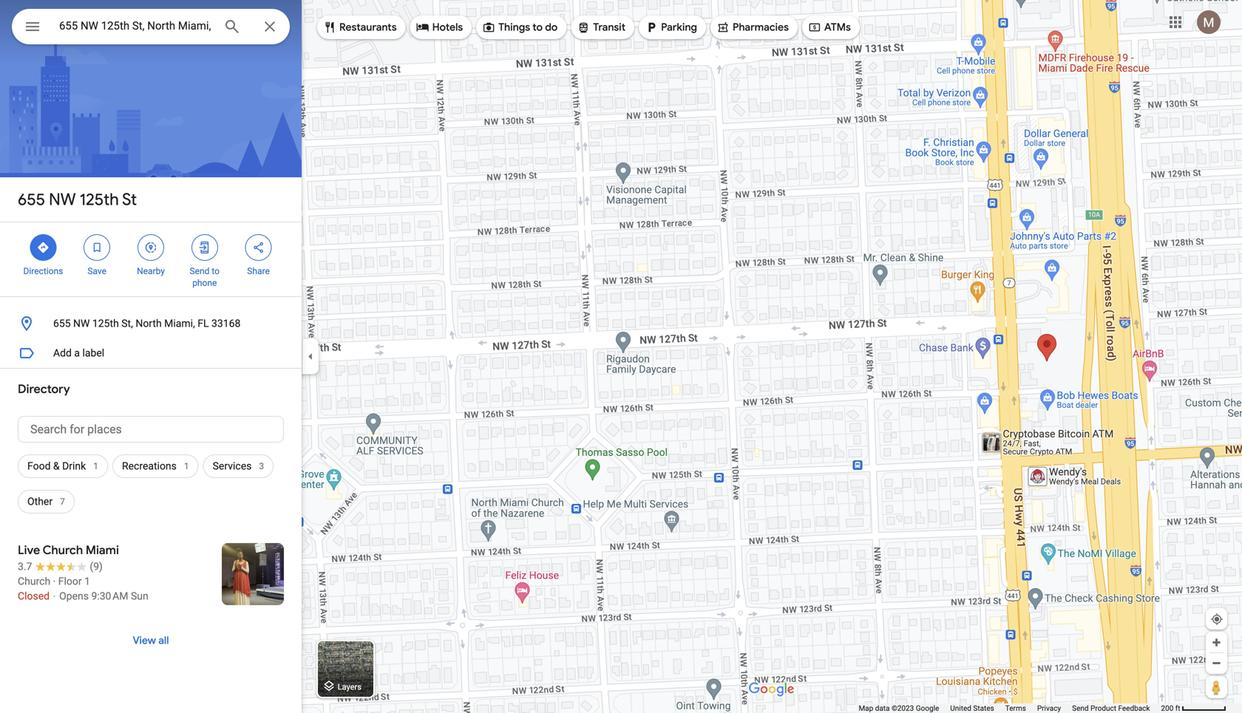 Task type: locate. For each thing, give the bounding box(es) containing it.
655 up add
[[53, 318, 71, 330]]


[[808, 19, 821, 35]]

1 vertical spatial 655
[[53, 318, 71, 330]]

1
[[93, 461, 98, 472], [184, 461, 189, 472], [84, 576, 90, 588]]

0 horizontal spatial to
[[212, 266, 220, 277]]

church up "closed"
[[18, 576, 50, 588]]

0 vertical spatial nw
[[49, 189, 76, 210]]

services
[[213, 460, 252, 472]]

church up 3.7 stars 9 reviews image
[[43, 543, 83, 558]]

a
[[74, 347, 80, 359]]

nw for 655 nw 125th st
[[49, 189, 76, 210]]

google account: madeline spawn  
(madeline.spawn@adept.ai) image
[[1197, 10, 1221, 34]]

1 vertical spatial send
[[1072, 704, 1089, 713]]

st,
[[121, 318, 133, 330]]

miami,
[[164, 318, 195, 330]]

to left do
[[533, 21, 543, 34]]


[[645, 19, 658, 35]]

north
[[136, 318, 162, 330]]

1 horizontal spatial 1
[[93, 461, 98, 472]]

&
[[53, 460, 60, 472]]

phone
[[192, 278, 217, 288]]

1 inside church · floor 1 closed ⋅ opens 9:30 am sun
[[84, 576, 90, 588]]

pharmacies
[[733, 21, 789, 34]]

0 vertical spatial send
[[190, 266, 210, 277]]

0 vertical spatial 655
[[18, 189, 45, 210]]

label
[[82, 347, 104, 359]]

1 right drink
[[93, 461, 98, 472]]

to up phone
[[212, 266, 220, 277]]

0 horizontal spatial send
[[190, 266, 210, 277]]

parking
[[661, 21, 697, 34]]

to
[[533, 21, 543, 34], [212, 266, 220, 277]]

125th left st, in the left of the page
[[92, 318, 119, 330]]

 things to do
[[482, 19, 558, 35]]

map
[[859, 704, 873, 713]]

0 horizontal spatial 655
[[18, 189, 45, 210]]

None text field
[[18, 416, 284, 443]]

0 horizontal spatial 1
[[84, 576, 90, 588]]

655 inside 655 nw 125th st, north miami, fl 33168 button
[[53, 318, 71, 330]]

1 for food & drink 1
[[93, 461, 98, 472]]

9:30 am
[[91, 590, 128, 603]]

product
[[1091, 704, 1116, 713]]

footer containing map data ©2023 google
[[859, 704, 1161, 713]]

actions for 655 nw 125th st region
[[0, 223, 302, 296]]


[[90, 240, 104, 256]]

to inside send to phone
[[212, 266, 220, 277]]

655 up 
[[18, 189, 45, 210]]

drink
[[62, 460, 86, 472]]

125th inside 655 nw 125th st, north miami, fl 33168 button
[[92, 318, 119, 330]]

0 vertical spatial 125th
[[80, 189, 119, 210]]

1 vertical spatial nw
[[73, 318, 90, 330]]

show street view coverage image
[[1206, 677, 1227, 699]]

1 right floor
[[84, 576, 90, 588]]

send to phone
[[190, 266, 220, 288]]

map data ©2023 google
[[859, 704, 939, 713]]

1 vertical spatial to
[[212, 266, 220, 277]]

privacy button
[[1037, 704, 1061, 713]]

share
[[247, 266, 270, 277]]

floor
[[58, 576, 82, 588]]

united
[[950, 704, 971, 713]]

sun
[[131, 590, 148, 603]]

recreations 1
[[122, 460, 189, 472]]

united states button
[[950, 704, 994, 713]]

send for send product feedback
[[1072, 704, 1089, 713]]

125th
[[80, 189, 119, 210], [92, 318, 119, 330]]

655 nw 125th st, north miami, fl 33168
[[53, 318, 241, 330]]


[[482, 19, 495, 35]]

directions
[[23, 266, 63, 277]]

655
[[18, 189, 45, 210], [53, 318, 71, 330]]

nw up add a label
[[73, 318, 90, 330]]

send left product
[[1072, 704, 1089, 713]]

1 vertical spatial church
[[18, 576, 50, 588]]

footer
[[859, 704, 1161, 713]]

655 for 655 nw 125th st, north miami, fl 33168
[[53, 318, 71, 330]]

1 right recreations
[[184, 461, 189, 472]]

2 horizontal spatial 1
[[184, 461, 189, 472]]

send up phone
[[190, 266, 210, 277]]

©2023
[[892, 704, 914, 713]]

nw up 
[[49, 189, 76, 210]]

1 vertical spatial 125th
[[92, 318, 119, 330]]

None field
[[59, 17, 211, 35]]

footer inside the google maps element
[[859, 704, 1161, 713]]

live church miami
[[18, 543, 119, 558]]


[[144, 240, 157, 256]]

atms
[[824, 21, 851, 34]]

church
[[43, 543, 83, 558], [18, 576, 50, 588]]

google
[[916, 704, 939, 713]]

food
[[27, 460, 51, 472]]

1 horizontal spatial to
[[533, 21, 543, 34]]

·
[[53, 576, 56, 588]]

nw
[[49, 189, 76, 210], [73, 318, 90, 330]]

0 vertical spatial to
[[533, 21, 543, 34]]

125th for st,
[[92, 318, 119, 330]]

all
[[158, 634, 169, 648]]

zoom out image
[[1211, 658, 1222, 669]]

send inside send to phone
[[190, 266, 210, 277]]

view all
[[133, 634, 169, 648]]

send
[[190, 266, 210, 277], [1072, 704, 1089, 713]]

1 horizontal spatial send
[[1072, 704, 1089, 713]]

send inside button
[[1072, 704, 1089, 713]]

st
[[122, 189, 137, 210]]

1 horizontal spatial 655
[[53, 318, 71, 330]]

food & drink 1
[[27, 460, 98, 472]]

nw inside button
[[73, 318, 90, 330]]

miami
[[86, 543, 119, 558]]

collapse side panel image
[[302, 349, 319, 365]]

1 inside food & drink 1
[[93, 461, 98, 472]]

125th left st
[[80, 189, 119, 210]]

655 nw 125th st main content
[[0, 0, 302, 713]]


[[416, 19, 429, 35]]

nearby
[[137, 266, 165, 277]]

save
[[88, 266, 106, 277]]

ft
[[1175, 704, 1180, 713]]



Task type: describe. For each thing, give the bounding box(es) containing it.
1 inside the recreations 1
[[184, 461, 189, 472]]

services 3
[[213, 460, 264, 472]]

terms button
[[1005, 704, 1026, 713]]

(9)
[[90, 561, 103, 573]]

655 NW 125th St, North Miami, FL 33168 field
[[12, 9, 290, 44]]

add a label
[[53, 347, 104, 359]]

 button
[[12, 9, 53, 47]]

125th for st
[[80, 189, 119, 210]]

church inside church · floor 1 closed ⋅ opens 9:30 am sun
[[18, 576, 50, 588]]

655 nw 125th st
[[18, 189, 137, 210]]

google maps element
[[0, 0, 1242, 713]]

0 vertical spatial church
[[43, 543, 83, 558]]

add
[[53, 347, 72, 359]]

view all button
[[118, 623, 184, 659]]

recreations
[[122, 460, 177, 472]]

to inside  things to do
[[533, 21, 543, 34]]

33168
[[211, 318, 241, 330]]

3.7
[[18, 561, 32, 573]]

fl
[[198, 318, 209, 330]]

things
[[498, 21, 530, 34]]

655 nw 125th st, north miami, fl 33168 button
[[0, 309, 302, 339]]


[[24, 16, 41, 37]]

3
[[259, 461, 264, 472]]

⋅
[[52, 590, 57, 603]]

 transit
[[577, 19, 626, 35]]

 parking
[[645, 19, 697, 35]]

 search field
[[12, 9, 290, 47]]


[[323, 19, 336, 35]]

directory
[[18, 382, 70, 397]]

nw for 655 nw 125th st, north miami, fl 33168
[[73, 318, 90, 330]]

privacy
[[1037, 704, 1061, 713]]

live
[[18, 543, 40, 558]]

other
[[27, 496, 53, 508]]

closed
[[18, 590, 50, 603]]

zoom in image
[[1211, 637, 1222, 648]]

 restaurants
[[323, 19, 397, 35]]

send product feedback
[[1072, 704, 1150, 713]]

send product feedback button
[[1072, 704, 1150, 713]]

200
[[1161, 704, 1174, 713]]


[[252, 240, 265, 256]]

show your location image
[[1210, 613, 1224, 626]]

other 7
[[27, 496, 65, 508]]

send for send to phone
[[190, 266, 210, 277]]

7
[[60, 497, 65, 507]]

200 ft
[[1161, 704, 1180, 713]]

church · floor 1 closed ⋅ opens 9:30 am sun
[[18, 576, 148, 603]]

united states
[[950, 704, 994, 713]]

feedback
[[1118, 704, 1150, 713]]

hotels
[[432, 21, 463, 34]]

terms
[[1005, 704, 1026, 713]]

 atms
[[808, 19, 851, 35]]

restaurants
[[339, 21, 397, 34]]


[[716, 19, 730, 35]]

 hotels
[[416, 19, 463, 35]]


[[577, 19, 590, 35]]

655 for 655 nw 125th st
[[18, 189, 45, 210]]

transit
[[593, 21, 626, 34]]

states
[[973, 704, 994, 713]]


[[37, 240, 50, 256]]

200 ft button
[[1161, 704, 1227, 713]]

do
[[545, 21, 558, 34]]

none text field inside 655 nw 125th st "main content"
[[18, 416, 284, 443]]

none field inside '655 nw 125th st, north miami, fl 33168' field
[[59, 17, 211, 35]]

view
[[133, 634, 156, 648]]

1 for church · floor 1 closed ⋅ opens 9:30 am sun
[[84, 576, 90, 588]]

opens
[[59, 590, 89, 603]]

3.7 stars 9 reviews image
[[18, 560, 103, 574]]

add a label button
[[0, 339, 302, 368]]


[[198, 240, 211, 256]]

 pharmacies
[[716, 19, 789, 35]]

layers
[[338, 683, 361, 692]]



Task type: vqa. For each thing, say whether or not it's contained in the screenshot.


